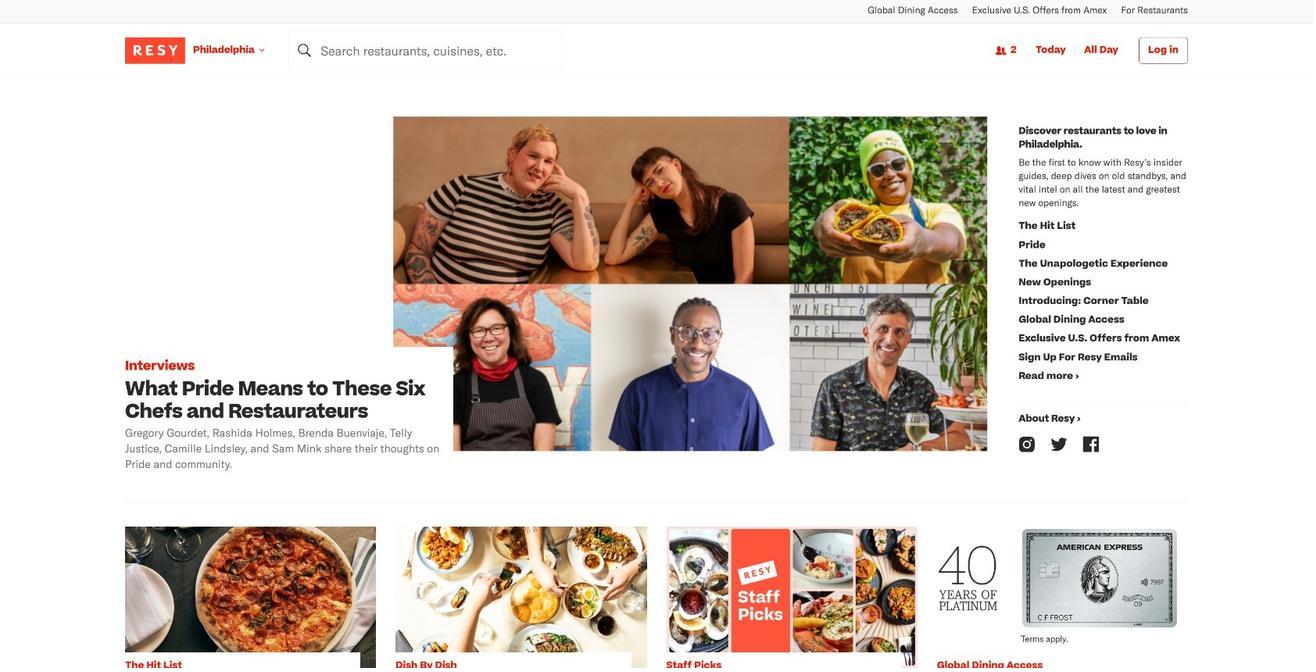 Task type: vqa. For each thing, say whether or not it's contained in the screenshot.
"4.8 OUT OF 5 STARS" icon on the left top
no



Task type: locate. For each thing, give the bounding box(es) containing it.
None field
[[289, 31, 563, 70]]

about resy, statistics, and social media links element
[[1011, 117, 1188, 480]]

resy blog content element
[[125, 78, 1188, 668]]



Task type: describe. For each thing, give the bounding box(es) containing it.
what pride means to these six chefs and restaurateurs - gregory gourdet, rashida holmes, brenda buenviaje, telly justice, camille lindsley, and sam mink share their thoughts on pride and community. element
[[125, 117, 1011, 480]]

Search restaurants, cuisines, etc. text field
[[289, 31, 563, 70]]

gregory gourdet, rashida holmes, brenda buenviaje, telly justice, camille lindsley, and sam mink share their thoughts on pride and community. element
[[125, 425, 442, 472]]



